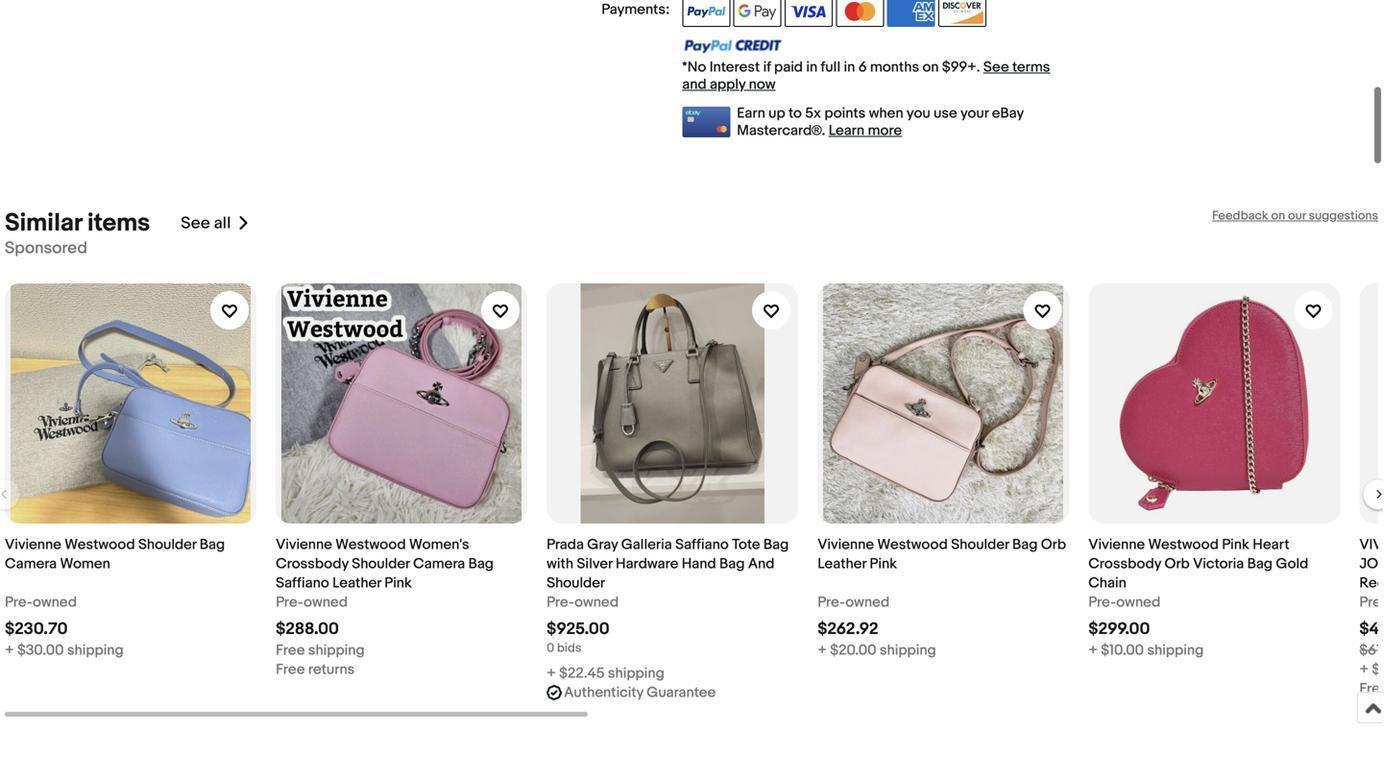 Task type: describe. For each thing, give the bounding box(es) containing it.
saffiano inside vivienne westwood women's crossbody shoulder camera bag saffiano leather pink pre-owned $288.00 free shipping free returns
[[276, 575, 329, 592]]

heart
[[1253, 536, 1290, 554]]

pre- inside pre-owned $262.92 + $20.00 shipping
[[818, 594, 846, 611]]

our
[[1289, 209, 1307, 223]]

2 vertical spatial free
[[1360, 680, 1384, 698]]

shipping inside prada gray galleria saffiano tote bag with silver hardware hand bag and shoulder pre-owned $925.00 0 bids + $22.45 shipping
[[608, 665, 665, 682]]

apply
[[710, 76, 746, 93]]

shipping inside pre-owned $230.70 + $30.00 shipping
[[67, 642, 124, 659]]

see terms and apply now link
[[683, 59, 1051, 93]]

pre-owned text field for $230.70
[[5, 593, 77, 612]]

*no interest if paid in full in 6 months on $99+.
[[683, 59, 984, 76]]

$10.00
[[1102, 642, 1145, 659]]

vivienne westwood shoulder bag orb leather pink
[[818, 536, 1067, 573]]

when
[[869, 105, 904, 122]]

mastercard®.
[[737, 122, 826, 139]]

similar
[[5, 209, 82, 238]]

leather inside vivienne westwood women's crossbody shoulder camera bag saffiano leather pink pre-owned $288.00 free shipping free returns
[[333, 575, 381, 592]]

women's
[[409, 536, 470, 554]]

*no
[[683, 59, 707, 76]]

shipping inside vivienne westwood pink heart crossbody orb victoria bag gold chain pre-owned $299.00 + $10.00 shipping
[[1148, 642, 1204, 659]]

pre-owned $262.92 + $20.00 shipping
[[818, 594, 937, 659]]

earn
[[737, 105, 766, 122]]

master card image
[[836, 0, 884, 27]]

sponsored
[[5, 238, 87, 259]]

pre-owned text field for $925.00
[[547, 593, 619, 612]]

with
[[547, 555, 574, 573]]

use
[[934, 105, 958, 122]]

feedback on our suggestions
[[1213, 209, 1379, 223]]

+ $20.00 shipping text field
[[818, 641, 937, 660]]

feedback on our suggestions link
[[1213, 209, 1379, 223]]

see all
[[181, 213, 231, 234]]

+ inside vivienne westwood pink heart crossbody orb victoria bag gold chain pre-owned $299.00 + $10.00 shipping
[[1089, 642, 1098, 659]]

$925.00
[[547, 619, 610, 640]]

gold
[[1277, 555, 1309, 573]]

to
[[789, 105, 802, 122]]

$299.00
[[1089, 619, 1151, 640]]

$288.00
[[276, 619, 339, 640]]

owned inside pre-owned $230.70 + $30.00 shipping
[[33, 594, 77, 611]]

suggestions
[[1309, 209, 1379, 223]]

2 in from the left
[[844, 59, 856, 76]]

$230.70 text field
[[5, 619, 68, 640]]

payments:
[[602, 1, 670, 18]]

bag inside vivienne westwood pink heart crossbody orb victoria bag gold chain pre-owned $299.00 + $10.00 shipping
[[1248, 555, 1273, 573]]

points
[[825, 105, 866, 122]]

Pre-owned text field
[[1089, 593, 1161, 612]]

see for all
[[181, 213, 210, 234]]

victoria
[[1194, 555, 1245, 573]]

up
[[769, 105, 786, 122]]

galleria
[[621, 536, 672, 554]]

leather inside vivienne westwood shoulder bag orb leather pink
[[818, 555, 867, 573]]

$48
[[1360, 619, 1384, 640]]

and
[[683, 76, 707, 93]]

shoulder inside vivienne westwood women's crossbody shoulder camera bag saffiano leather pink pre-owned $288.00 free shipping free returns
[[352, 555, 410, 573]]

vivienne for vivienne westwood shoulder bag orb leather pink
[[818, 536, 875, 554]]

+ inside pre-owned $230.70 + $30.00 shipping
[[5, 642, 14, 659]]

Free text field
[[1360, 679, 1384, 699]]

pre- inside vivienne westwood women's crossbody shoulder camera bag saffiano leather pink pre-owned $288.00 free shipping free returns
[[276, 594, 304, 611]]

paypal image
[[683, 0, 731, 27]]

$299.00 text field
[[1089, 619, 1151, 640]]

shipping inside vivienne westwood women's crossbody shoulder camera bag saffiano leather pink pre-owned $288.00 free shipping free returns
[[308, 642, 365, 659]]

owned inside pre-owned $262.92 + $20.00 shipping
[[846, 594, 890, 611]]

see all link
[[181, 209, 250, 238]]

See all text field
[[181, 213, 231, 234]]

+ $10.00 shipping text field
[[1089, 641, 1204, 660]]

+ $22.45 shipping text field
[[547, 664, 665, 683]]

saffiano inside prada gray galleria saffiano tote bag with silver hardware hand bag and shoulder pre-owned $925.00 0 bids + $22.45 shipping
[[676, 536, 729, 554]]

guarantee
[[647, 684, 716, 702]]

bids
[[557, 641, 582, 656]]

terms
[[1013, 59, 1051, 76]]

+ $30.00 shipping text field
[[5, 641, 124, 660]]

westwood for vivienne westwood shoulder bag orb leather pink
[[878, 536, 948, 554]]

vivienne for vivienne westwood pink heart crossbody orb victoria bag gold chain pre-owned $299.00 + $10.00 shipping
[[1089, 536, 1146, 554]]

authenticity
[[564, 684, 644, 702]]

your
[[961, 105, 989, 122]]

1 vertical spatial on
[[1272, 209, 1286, 223]]

westwood for vivienne westwood shoulder bag camera women
[[65, 536, 135, 554]]

$288.00 text field
[[276, 619, 339, 640]]

earn up to 5x points when you use your ebay mastercard®.
[[737, 105, 1024, 139]]

previous price $610.99 20% off text field
[[1360, 641, 1384, 660]]

learn
[[829, 122, 865, 139]]

hardware
[[616, 555, 679, 573]]

bag inside vivienne westwood shoulder bag camera women
[[200, 536, 225, 554]]

visa image
[[785, 0, 833, 27]]

see for terms
[[984, 59, 1010, 76]]

1 vertical spatial free
[[276, 661, 305, 678]]

0 vertical spatial free
[[276, 642, 305, 659]]

Free returns text field
[[276, 660, 355, 679]]

items
[[87, 209, 150, 238]]

crossbody inside vivienne westwood women's crossbody shoulder camera bag saffiano leather pink pre-owned $288.00 free shipping free returns
[[276, 555, 349, 573]]

pre- inside vivienne westwood pink heart crossbody orb victoria bag gold chain pre-owned $299.00 + $10.00 shipping
[[1089, 594, 1117, 611]]

0 bids text field
[[547, 641, 582, 656]]

prada
[[547, 536, 584, 554]]

0
[[547, 641, 555, 656]]

chain
[[1089, 575, 1127, 592]]

prada gray galleria saffiano tote bag with silver hardware hand bag and shoulder pre-owned $925.00 0 bids + $22.45 shipping
[[547, 536, 789, 682]]

$22.45
[[559, 665, 605, 682]]

feedback
[[1213, 209, 1269, 223]]

1 in from the left
[[807, 59, 818, 76]]



Task type: locate. For each thing, give the bounding box(es) containing it.
$230.70
[[5, 619, 68, 640]]

orb
[[1041, 536, 1067, 554], [1165, 555, 1190, 573]]

authenticity guarantee
[[564, 684, 716, 702]]

pre-owned text field up $925.00
[[547, 593, 619, 612]]

and
[[748, 555, 775, 573]]

vivienne up $288.00
[[276, 536, 332, 554]]

paid
[[775, 59, 803, 76]]

pre-owned text field up $230.70
[[5, 593, 77, 612]]

vivienne up $262.92 text box at right
[[818, 536, 875, 554]]

+ left the $10.00
[[1089, 642, 1098, 659]]

Authenticity Guarantee text field
[[564, 683, 716, 702]]

pink up pre-owned $262.92 + $20.00 shipping
[[870, 555, 898, 573]]

+ left the $20.00 in the bottom right of the page
[[818, 642, 827, 659]]

shipping up returns
[[308, 642, 365, 659]]

1 pre-owned text field from the left
[[5, 593, 77, 612]]

4 westwood from the left
[[1149, 536, 1219, 554]]

see left terms
[[984, 59, 1010, 76]]

3 pre- from the left
[[547, 594, 575, 611]]

you
[[907, 105, 931, 122]]

shipping right the $10.00
[[1148, 642, 1204, 659]]

pre- up $925.00
[[547, 594, 575, 611]]

pre-owned text field for $262.92
[[818, 593, 890, 612]]

learn more link
[[829, 122, 902, 139]]

+ left $30.00
[[5, 642, 14, 659]]

1 crossbody from the left
[[276, 555, 349, 573]]

pink down women's
[[385, 575, 412, 592]]

westwood inside vivienne westwood women's crossbody shoulder camera bag saffiano leather pink pre-owned $288.00 free shipping free returns
[[336, 536, 406, 554]]

vivienne for vivienne westwood women's crossbody shoulder camera bag saffiano leather pink pre-owned $288.00 free shipping free returns
[[276, 536, 332, 554]]

ebay mastercard image
[[683, 107, 731, 137]]

1 horizontal spatial saffiano
[[676, 536, 729, 554]]

westwood inside vivienne westwood shoulder bag orb leather pink
[[878, 536, 948, 554]]

Free shipping text field
[[276, 641, 365, 660]]

vivienne inside vivienne westwood women's crossbody shoulder camera bag saffiano leather pink pre-owned $288.00 free shipping free returns
[[276, 536, 332, 554]]

1 pre- from the left
[[5, 594, 33, 611]]

vivienne inside vivienne westwood pink heart crossbody orb victoria bag gold chain pre-owned $299.00 + $10.00 shipping
[[1089, 536, 1146, 554]]

vivienne up 'women'
[[5, 536, 61, 554]]

1 vertical spatial leather
[[333, 575, 381, 592]]

1 horizontal spatial in
[[844, 59, 856, 76]]

shoulder inside prada gray galleria saffiano tote bag with silver hardware hand bag and shoulder pre-owned $925.00 0 bids + $22.45 shipping
[[547, 575, 606, 592]]

hand
[[682, 555, 717, 573]]

2 vertical spatial pink
[[385, 575, 412, 592]]

owned up $299.00 text field
[[1117, 594, 1161, 611]]

vivienne westwood pink heart crossbody orb victoria bag gold chain pre-owned $299.00 + $10.00 shipping
[[1089, 536, 1309, 659]]

Sponsored text field
[[5, 238, 87, 259]]

free down free shipping text field
[[276, 661, 305, 678]]

if
[[764, 59, 771, 76]]

2 horizontal spatial pink
[[1223, 536, 1250, 554]]

pre-owned text field up $288.00
[[276, 593, 348, 612]]

learn more
[[829, 122, 902, 139]]

tote
[[732, 536, 761, 554]]

vivi
[[1360, 536, 1384, 554]]

0 horizontal spatial saffiano
[[276, 575, 329, 592]]

$262.92 text field
[[818, 619, 879, 640]]

now
[[749, 76, 776, 93]]

owned up $925.00
[[575, 594, 619, 611]]

1 vertical spatial pink
[[870, 555, 898, 573]]

leather up $288.00 text box
[[333, 575, 381, 592]]

full
[[821, 59, 841, 76]]

saffiano up hand
[[676, 536, 729, 554]]

+ $2 text field
[[1360, 660, 1384, 679]]

owned inside vivienne westwood women's crossbody shoulder camera bag saffiano leather pink pre-owned $288.00 free shipping free returns
[[304, 594, 348, 611]]

westwood for vivienne westwood women's crossbody shoulder camera bag saffiano leather pink pre-owned $288.00 free shipping free returns
[[336, 536, 406, 554]]

3 owned from the left
[[575, 594, 619, 611]]

vivienne westwood shoulder bag camera women
[[5, 536, 225, 573]]

silver
[[577, 555, 613, 573]]

women
[[60, 555, 110, 573]]

see terms and apply now
[[683, 59, 1051, 93]]

westwood inside vivienne westwood pink heart crossbody orb victoria bag gold chain pre-owned $299.00 + $10.00 shipping
[[1149, 536, 1219, 554]]

westwood for vivienne westwood pink heart crossbody orb victoria bag gold chain pre-owned $299.00 + $10.00 shipping
[[1149, 536, 1219, 554]]

6 pre- from the left
[[1360, 594, 1384, 611]]

4 owned from the left
[[846, 594, 890, 611]]

pre- up $230.70
[[5, 594, 33, 611]]

leather up $262.92
[[818, 555, 867, 573]]

on left $99+.
[[923, 59, 939, 76]]

1 westwood from the left
[[65, 536, 135, 554]]

5x
[[806, 105, 822, 122]]

0 horizontal spatial leather
[[333, 575, 381, 592]]

5 pre- from the left
[[1089, 594, 1117, 611]]

all
[[214, 213, 231, 234]]

discover image
[[939, 0, 987, 27]]

pre- up $288.00
[[276, 594, 304, 611]]

pre- up $48
[[1360, 594, 1384, 611]]

westwood left women's
[[336, 536, 406, 554]]

crossbody up chain
[[1089, 555, 1162, 573]]

+ inside vivi pre- $48 $610 + $2 free
[[1360, 661, 1369, 678]]

$925.00 text field
[[547, 619, 610, 640]]

bag inside vivienne westwood shoulder bag orb leather pink
[[1013, 536, 1038, 554]]

orb inside vivienne westwood pink heart crossbody orb victoria bag gold chain pre-owned $299.00 + $10.00 shipping
[[1165, 555, 1190, 573]]

2 vivienne from the left
[[276, 536, 332, 554]]

$262.92
[[818, 619, 879, 640]]

owned up $262.92
[[846, 594, 890, 611]]

3 pre-owned text field from the left
[[547, 593, 619, 612]]

0 vertical spatial saffiano
[[676, 536, 729, 554]]

in left full
[[807, 59, 818, 76]]

+
[[5, 642, 14, 659], [818, 642, 827, 659], [1089, 642, 1098, 659], [1360, 661, 1369, 678], [547, 665, 556, 682]]

1 horizontal spatial see
[[984, 59, 1010, 76]]

crossbody up $288.00 text box
[[276, 555, 349, 573]]

camera left 'women'
[[5, 555, 57, 573]]

2 camera from the left
[[413, 555, 465, 573]]

6
[[859, 59, 867, 76]]

westwood inside vivienne westwood shoulder bag camera women
[[65, 536, 135, 554]]

free down the + $2 text box
[[1360, 680, 1384, 698]]

0 horizontal spatial on
[[923, 59, 939, 76]]

1 vertical spatial see
[[181, 213, 210, 234]]

0 vertical spatial see
[[984, 59, 1010, 76]]

+ left $2
[[1360, 661, 1369, 678]]

pre-owned text field up $262.92 text box at right
[[818, 593, 890, 612]]

see
[[984, 59, 1010, 76], [181, 213, 210, 234]]

1 owned from the left
[[33, 594, 77, 611]]

2 crossbody from the left
[[1089, 555, 1162, 573]]

camera inside vivienne westwood shoulder bag camera women
[[5, 555, 57, 573]]

1 horizontal spatial pink
[[870, 555, 898, 573]]

pre-owned text field for $288.00
[[276, 593, 348, 612]]

0 horizontal spatial see
[[181, 213, 210, 234]]

2 pre-owned text field from the left
[[276, 593, 348, 612]]

pre- down chain
[[1089, 594, 1117, 611]]

crossbody inside vivienne westwood pink heart crossbody orb victoria bag gold chain pre-owned $299.00 + $10.00 shipping
[[1089, 555, 1162, 573]]

1 vertical spatial saffiano
[[276, 575, 329, 592]]

owned up $288.00
[[304, 594, 348, 611]]

similar items
[[5, 209, 150, 238]]

vivienne westwood women's crossbody shoulder camera bag saffiano leather pink pre-owned $288.00 free shipping free returns
[[276, 536, 494, 678]]

free down $288.00
[[276, 642, 305, 659]]

on
[[923, 59, 939, 76], [1272, 209, 1286, 223]]

see inside see terms and apply now
[[984, 59, 1010, 76]]

1 vertical spatial orb
[[1165, 555, 1190, 573]]

vivienne inside vivienne westwood shoulder bag orb leather pink
[[818, 536, 875, 554]]

0 horizontal spatial camera
[[5, 555, 57, 573]]

+ down 0
[[547, 665, 556, 682]]

bag inside vivienne westwood women's crossbody shoulder camera bag saffiano leather pink pre-owned $288.00 free shipping free returns
[[469, 555, 494, 573]]

vivienne for vivienne westwood shoulder bag camera women
[[5, 536, 61, 554]]

pre-
[[5, 594, 33, 611], [276, 594, 304, 611], [547, 594, 575, 611], [818, 594, 846, 611], [1089, 594, 1117, 611], [1360, 594, 1384, 611]]

shoulder
[[138, 536, 196, 554], [952, 536, 1010, 554], [352, 555, 410, 573], [547, 575, 606, 592]]

0 vertical spatial pink
[[1223, 536, 1250, 554]]

pre- up $262.92
[[818, 594, 846, 611]]

$610
[[1360, 642, 1384, 659]]

months
[[870, 59, 920, 76]]

westwood
[[65, 536, 135, 554], [336, 536, 406, 554], [878, 536, 948, 554], [1149, 536, 1219, 554]]

vivi pre- $48 $610 + $2 free
[[1360, 536, 1384, 698]]

returns
[[308, 661, 355, 678]]

google pay image
[[734, 0, 782, 27]]

2 pre- from the left
[[276, 594, 304, 611]]

owned up $230.70 text field
[[33, 594, 77, 611]]

+ inside prada gray galleria saffiano tote bag with silver hardware hand bag and shoulder pre-owned $925.00 0 bids + $22.45 shipping
[[547, 665, 556, 682]]

pre- inside pre-owned $230.70 + $30.00 shipping
[[5, 594, 33, 611]]

westwood up 'women'
[[65, 536, 135, 554]]

$30.00
[[17, 642, 64, 659]]

shipping right the $20.00 in the bottom right of the page
[[880, 642, 937, 659]]

camera down women's
[[413, 555, 465, 573]]

pink up victoria
[[1223, 536, 1250, 554]]

camera inside vivienne westwood women's crossbody shoulder camera bag saffiano leather pink pre-owned $288.00 free shipping free returns
[[413, 555, 465, 573]]

2 westwood from the left
[[336, 536, 406, 554]]

owned inside prada gray galleria saffiano tote bag with silver hardware hand bag and shoulder pre-owned $925.00 0 bids + $22.45 shipping
[[575, 594, 619, 611]]

$20.00
[[830, 642, 877, 659]]

$99+.
[[943, 59, 981, 76]]

shoulder inside vivienne westwood shoulder bag camera women
[[138, 536, 196, 554]]

more
[[868, 122, 902, 139]]

2 owned from the left
[[304, 594, 348, 611]]

$2
[[1373, 661, 1384, 678]]

0 horizontal spatial pink
[[385, 575, 412, 592]]

gray
[[587, 536, 618, 554]]

pre- inside prada gray galleria saffiano tote bag with silver hardware hand bag and shoulder pre-owned $925.00 0 bids + $22.45 shipping
[[547, 594, 575, 611]]

3 vivienne from the left
[[818, 536, 875, 554]]

pre-owned $230.70 + $30.00 shipping
[[5, 594, 124, 659]]

0 horizontal spatial orb
[[1041, 536, 1067, 554]]

0 vertical spatial on
[[923, 59, 939, 76]]

in
[[807, 59, 818, 76], [844, 59, 856, 76]]

shoulder inside vivienne westwood shoulder bag orb leather pink
[[952, 536, 1010, 554]]

vivienne up chain
[[1089, 536, 1146, 554]]

saffiano up $288.00
[[276, 575, 329, 592]]

4 vivienne from the left
[[1089, 536, 1146, 554]]

$48 text field
[[1360, 619, 1384, 640]]

pink inside vivienne westwood shoulder bag orb leather pink
[[870, 555, 898, 573]]

1 horizontal spatial leather
[[818, 555, 867, 573]]

orb inside vivienne westwood shoulder bag orb leather pink
[[1041, 536, 1067, 554]]

shipping up authenticity guarantee text field
[[608, 665, 665, 682]]

1 horizontal spatial crossbody
[[1089, 555, 1162, 573]]

3 westwood from the left
[[878, 536, 948, 554]]

1 camera from the left
[[5, 555, 57, 573]]

vivienne inside vivienne westwood shoulder bag camera women
[[5, 536, 61, 554]]

free
[[276, 642, 305, 659], [276, 661, 305, 678], [1360, 680, 1384, 698]]

bag
[[200, 536, 225, 554], [764, 536, 789, 554], [1013, 536, 1038, 554], [469, 555, 494, 573], [720, 555, 745, 573], [1248, 555, 1273, 573]]

0 horizontal spatial in
[[807, 59, 818, 76]]

ebay
[[992, 105, 1024, 122]]

Pre- text field
[[1360, 593, 1384, 612]]

owned inside vivienne westwood pink heart crossbody orb victoria bag gold chain pre-owned $299.00 + $10.00 shipping
[[1117, 594, 1161, 611]]

vivienne
[[5, 536, 61, 554], [276, 536, 332, 554], [818, 536, 875, 554], [1089, 536, 1146, 554]]

owned
[[33, 594, 77, 611], [304, 594, 348, 611], [575, 594, 619, 611], [846, 594, 890, 611], [1117, 594, 1161, 611]]

4 pre-owned text field from the left
[[818, 593, 890, 612]]

shipping right $30.00
[[67, 642, 124, 659]]

westwood up pre-owned $262.92 + $20.00 shipping
[[878, 536, 948, 554]]

0 vertical spatial leather
[[818, 555, 867, 573]]

on left our
[[1272, 209, 1286, 223]]

5 owned from the left
[[1117, 594, 1161, 611]]

leather
[[818, 555, 867, 573], [333, 575, 381, 592]]

paypal credit image
[[683, 38, 782, 54]]

Pre-owned text field
[[5, 593, 77, 612], [276, 593, 348, 612], [547, 593, 619, 612], [818, 593, 890, 612]]

westwood up victoria
[[1149, 536, 1219, 554]]

interest
[[710, 59, 760, 76]]

1 vivienne from the left
[[5, 536, 61, 554]]

+ inside pre-owned $262.92 + $20.00 shipping
[[818, 642, 827, 659]]

1 horizontal spatial on
[[1272, 209, 1286, 223]]

saffiano
[[676, 536, 729, 554], [276, 575, 329, 592]]

1 horizontal spatial orb
[[1165, 555, 1190, 573]]

pink inside vivienne westwood pink heart crossbody orb victoria bag gold chain pre-owned $299.00 + $10.00 shipping
[[1223, 536, 1250, 554]]

crossbody
[[276, 555, 349, 573], [1089, 555, 1162, 573]]

1 horizontal spatial camera
[[413, 555, 465, 573]]

pink
[[1223, 536, 1250, 554], [870, 555, 898, 573], [385, 575, 412, 592]]

camera
[[5, 555, 57, 573], [413, 555, 465, 573]]

shipping inside pre-owned $262.92 + $20.00 shipping
[[880, 642, 937, 659]]

in left 6
[[844, 59, 856, 76]]

0 horizontal spatial crossbody
[[276, 555, 349, 573]]

shipping
[[67, 642, 124, 659], [308, 642, 365, 659], [880, 642, 937, 659], [1148, 642, 1204, 659], [608, 665, 665, 682]]

see left all
[[181, 213, 210, 234]]

american express image
[[888, 0, 936, 27]]

0 vertical spatial orb
[[1041, 536, 1067, 554]]

pink inside vivienne westwood women's crossbody shoulder camera bag saffiano leather pink pre-owned $288.00 free shipping free returns
[[385, 575, 412, 592]]

4 pre- from the left
[[818, 594, 846, 611]]



Task type: vqa. For each thing, say whether or not it's contained in the screenshot.


